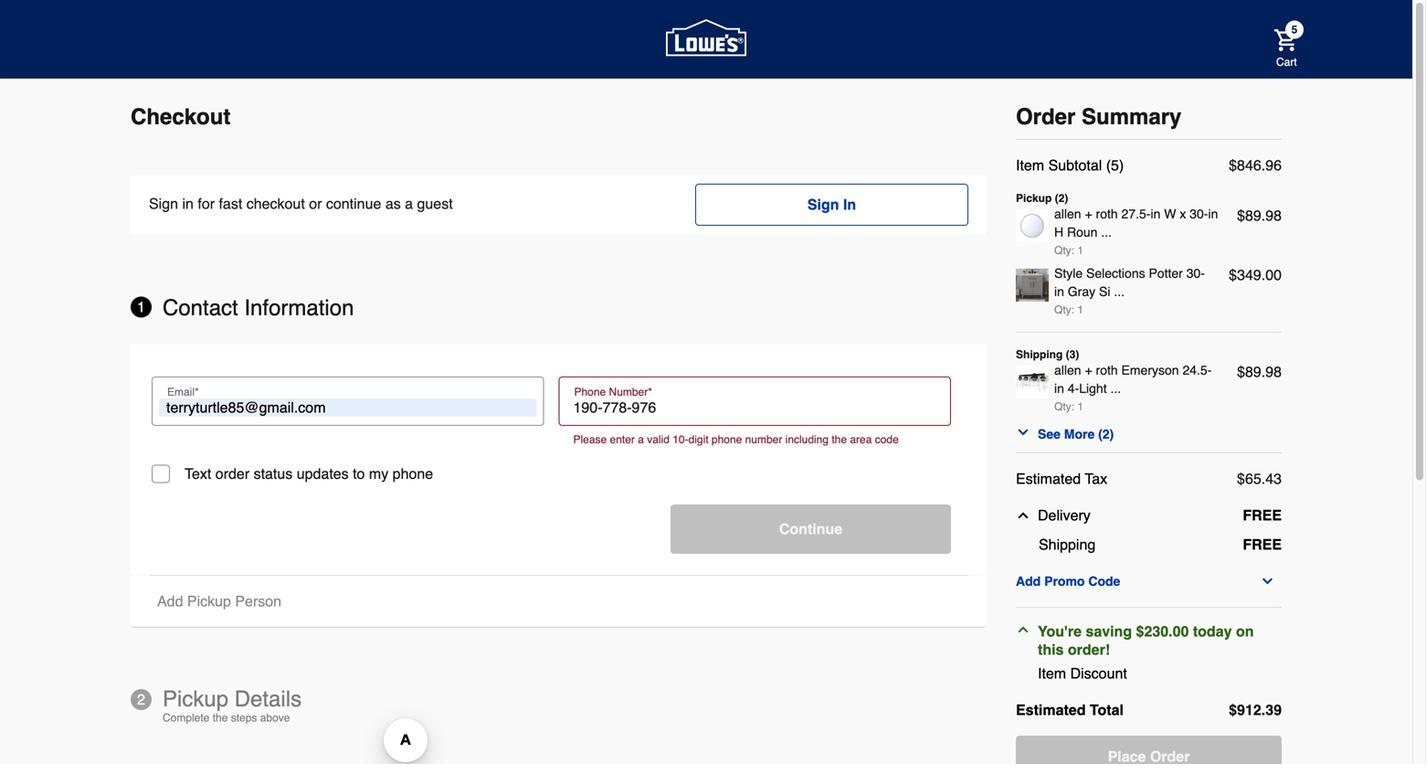 Task type: vqa. For each thing, say whether or not it's contained in the screenshot.
Q&A Button
no



Task type: locate. For each thing, give the bounding box(es) containing it.
in left w
[[1151, 207, 1161, 221]]

allen inside the allen + roth emeryson 24.5- in 4-light ...
[[1055, 363, 1082, 378]]

1 vertical spatial pickup
[[163, 686, 229, 712]]

$ left '39'
[[1230, 702, 1238, 718]]

item down the this
[[1038, 665, 1067, 682]]

in left for
[[182, 195, 194, 212]]

+ up light
[[1085, 363, 1093, 378]]

4 . from the top
[[1262, 470, 1266, 487]]

30- inside style selections potter 30- in gray si ...
[[1187, 266, 1206, 281]]

0 vertical spatial add
[[1016, 574, 1041, 589]]

$ 89 . 98
[[1238, 207, 1282, 224], [1238, 363, 1282, 380]]

allen down (3)
[[1055, 363, 1082, 378]]

roth for emeryson
[[1096, 363, 1119, 378]]

1 horizontal spatial (2)
[[1099, 427, 1114, 441]]

1 vertical spatial roth
[[1096, 363, 1119, 378]]

person
[[235, 593, 282, 610]]

sign left for
[[149, 195, 178, 212]]

1 horizontal spatial phone
[[712, 433, 742, 446]]

$ 89 . 98 right 24.5-
[[1238, 363, 1282, 380]]

a left valid
[[638, 433, 644, 446]]

$ 89 . 98 down the $ 846 . 96
[[1238, 207, 1282, 224]]

item image down the shipping (3)
[[1016, 366, 1049, 399]]

5 . from the top
[[1262, 702, 1266, 718]]

0 vertical spatial (2)
[[1055, 192, 1069, 205]]

selections
[[1087, 266, 1146, 281]]

for
[[198, 195, 215, 212]]

1 vertical spatial 98
[[1266, 363, 1282, 380]]

add for add pickup person
[[157, 593, 183, 610]]

98 down 96
[[1266, 207, 1282, 224]]

potter
[[1149, 266, 1184, 281]]

$ for allen + roth 27.5-in w x 30-in h roun ...
[[1238, 207, 1246, 224]]

in left '4-'
[[1055, 381, 1065, 396]]

$ for style selections potter 30- in gray si ...
[[1230, 266, 1238, 283]]

sign inside "sign in" button
[[808, 196, 840, 213]]

estimated
[[1016, 470, 1081, 487], [1016, 702, 1086, 718]]

2 98 from the top
[[1266, 363, 1282, 380]]

summary
[[1082, 104, 1182, 129]]

0 horizontal spatial (2)
[[1055, 192, 1069, 205]]

qty: 1 for style selections potter 30- in gray si ...
[[1055, 303, 1084, 316]]

(2) right pickup
[[1055, 192, 1069, 205]]

roth left 27.5-
[[1096, 207, 1119, 221]]

2 vertical spatial qty:
[[1055, 400, 1075, 413]]

sign
[[149, 195, 178, 212], [808, 196, 840, 213]]

estimated up delivery
[[1016, 470, 1081, 487]]

a
[[405, 195, 413, 212], [638, 433, 644, 446]]

0 horizontal spatial chevron down image
[[1016, 425, 1031, 440]]

4-
[[1068, 381, 1080, 396]]

roth for 27.5-
[[1096, 207, 1119, 221]]

email*
[[167, 386, 199, 399]]

1 vertical spatial qty: 1
[[1055, 303, 1084, 316]]

1 $ 89 . 98 from the top
[[1238, 207, 1282, 224]]

2 $ 89 . 98 from the top
[[1238, 363, 1282, 380]]

item for item subtotal (5)
[[1016, 157, 1045, 174]]

0 horizontal spatial a
[[405, 195, 413, 212]]

phone right my
[[393, 465, 433, 482]]

in right x
[[1209, 207, 1219, 221]]

1 vertical spatial phone
[[393, 465, 433, 482]]

1 horizontal spatial sign
[[808, 196, 840, 213]]

the left steps
[[213, 712, 228, 724]]

phone for my
[[393, 465, 433, 482]]

add pickup person
[[157, 593, 282, 610]]

0 horizontal spatial the
[[213, 712, 228, 724]]

0 vertical spatial chevron down image
[[1016, 425, 1031, 440]]

contact information
[[163, 295, 354, 320]]

on
[[1237, 623, 1255, 640]]

chevron up image
[[1016, 508, 1031, 523]]

1 down '4-'
[[1078, 400, 1084, 413]]

item subtotal (5)
[[1016, 157, 1125, 174]]

number
[[746, 433, 783, 446]]

qty: for style selections potter 30- in gray si ...
[[1055, 303, 1075, 316]]

qty: 1 down gray
[[1055, 303, 1084, 316]]

5
[[1292, 23, 1298, 36]]

2 vertical spatial qty: 1
[[1055, 400, 1084, 413]]

$ 89 . 98 for allen + roth emeryson 24.5- in 4-light ...
[[1238, 363, 1282, 380]]

sign left in
[[808, 196, 840, 213]]

...
[[1102, 225, 1112, 239], [1115, 284, 1125, 299], [1111, 381, 1122, 396]]

shipping (3)
[[1016, 348, 1080, 361]]

item image left h
[[1016, 209, 1049, 242]]

3 item image from the top
[[1016, 366, 1049, 399]]

add left 'person'
[[157, 593, 183, 610]]

0 vertical spatial ...
[[1102, 225, 1112, 239]]

total
[[1090, 702, 1124, 718]]

0 vertical spatial roth
[[1096, 207, 1119, 221]]

3 qty: from the top
[[1055, 400, 1075, 413]]

in inside the allen + roth emeryson 24.5- in 4-light ...
[[1055, 381, 1065, 396]]

1 98 from the top
[[1266, 207, 1282, 224]]

allen
[[1055, 207, 1082, 221], [1055, 363, 1082, 378]]

1 . from the top
[[1262, 157, 1266, 174]]

si
[[1100, 284, 1111, 299]]

30- right the potter
[[1187, 266, 1206, 281]]

in
[[182, 195, 194, 212], [1151, 207, 1161, 221], [1209, 207, 1219, 221], [1055, 284, 1065, 299], [1055, 381, 1065, 396]]

you're saving  $230.00  today on this order! link
[[1016, 622, 1275, 659]]

0 horizontal spatial add
[[157, 593, 183, 610]]

qty: down '4-'
[[1055, 400, 1075, 413]]

sign for sign in
[[808, 196, 840, 213]]

contact
[[163, 295, 238, 320]]

$ right 24.5-
[[1238, 363, 1246, 380]]

allen for allen + roth emeryson 24.5- in 4-light ...
[[1055, 363, 1082, 378]]

w
[[1165, 207, 1177, 221]]

1 vertical spatial free
[[1243, 536, 1282, 553]]

estimated for estimated total
[[1016, 702, 1086, 718]]

$
[[1230, 157, 1238, 174], [1238, 207, 1246, 224], [1230, 266, 1238, 283], [1238, 363, 1246, 380], [1238, 470, 1246, 487], [1230, 702, 1238, 718]]

allen up h
[[1055, 207, 1082, 221]]

30- right x
[[1190, 207, 1209, 221]]

1 vertical spatial ...
[[1115, 284, 1125, 299]]

this
[[1038, 641, 1064, 658]]

98 for allen + roth 27.5-in w x 30-in h roun ...
[[1266, 207, 1282, 224]]

(3)
[[1066, 348, 1080, 361]]

continue button
[[671, 505, 952, 554]]

shipping for shipping (3)
[[1016, 348, 1063, 361]]

. for allen + roth emeryson 24.5- in 4-light ...
[[1262, 363, 1266, 380]]

0 vertical spatial 98
[[1266, 207, 1282, 224]]

estimated tax
[[1016, 470, 1108, 487]]

0 vertical spatial free
[[1243, 507, 1282, 524]]

0 vertical spatial qty:
[[1055, 244, 1075, 257]]

0 vertical spatial item image
[[1016, 209, 1049, 242]]

2 free from the top
[[1243, 536, 1282, 553]]

$ left 96
[[1230, 157, 1238, 174]]

phone right digit
[[712, 433, 742, 446]]

free
[[1243, 507, 1282, 524], [1243, 536, 1282, 553]]

allen inside allen + roth 27.5-in w x 30-in h roun ...
[[1055, 207, 1082, 221]]

style
[[1055, 266, 1083, 281]]

1
[[1078, 244, 1084, 257], [137, 298, 145, 315], [1078, 303, 1084, 316], [1078, 400, 1084, 413]]

... right roun
[[1102, 225, 1112, 239]]

item image left style
[[1016, 269, 1049, 302]]

0 vertical spatial 30-
[[1190, 207, 1209, 221]]

912
[[1238, 702, 1262, 718]]

qty: down gray
[[1055, 303, 1075, 316]]

+ inside allen + roth 27.5-in w x 30-in h roun ...
[[1085, 207, 1093, 221]]

1 horizontal spatial the
[[832, 433, 847, 446]]

1 qty: 1 from the top
[[1055, 244, 1084, 257]]

1 vertical spatial 89
[[1246, 363, 1262, 380]]

(2) right more
[[1099, 427, 1114, 441]]

2 qty: 1 from the top
[[1055, 303, 1084, 316]]

1 vertical spatial qty:
[[1055, 303, 1075, 316]]

1 estimated from the top
[[1016, 470, 1081, 487]]

1 roth from the top
[[1096, 207, 1119, 221]]

89 right 24.5-
[[1246, 363, 1262, 380]]

0 vertical spatial $ 89 . 98
[[1238, 207, 1282, 224]]

1 89 from the top
[[1246, 207, 1262, 224]]

0 vertical spatial phone
[[712, 433, 742, 446]]

subtotal
[[1049, 157, 1103, 174]]

estimated down item discount
[[1016, 702, 1086, 718]]

please enter a valid 10-digit phone number including the area code
[[574, 433, 899, 446]]

0 vertical spatial allen
[[1055, 207, 1082, 221]]

$ left 43 in the bottom right of the page
[[1238, 470, 1246, 487]]

$ left .00
[[1230, 266, 1238, 283]]

1 horizontal spatial a
[[638, 433, 644, 446]]

2 vertical spatial item image
[[1016, 366, 1049, 399]]

lowe's home improvement logo image
[[666, 0, 747, 80]]

allen + roth emeryson 24.5- in 4-light ...
[[1055, 363, 1212, 396]]

1 down roun
[[1078, 244, 1084, 257]]

2 + from the top
[[1085, 363, 1093, 378]]

3 qty: 1 from the top
[[1055, 400, 1084, 413]]

$ down 846
[[1238, 207, 1246, 224]]

pickup inside pickup details complete the steps above
[[163, 686, 229, 712]]

region
[[131, 345, 987, 575]]

3 . from the top
[[1262, 363, 1266, 380]]

1 vertical spatial chevron down image
[[1261, 574, 1276, 589]]

1 vertical spatial the
[[213, 712, 228, 724]]

qty: 1 down h
[[1055, 244, 1084, 257]]

add left promo
[[1016, 574, 1041, 589]]

... right si
[[1115, 284, 1125, 299]]

pickup left steps
[[163, 686, 229, 712]]

please
[[574, 433, 607, 446]]

in down style
[[1055, 284, 1065, 299]]

shipping left (3)
[[1016, 348, 1063, 361]]

2 qty: from the top
[[1055, 303, 1075, 316]]

98 for allen + roth emeryson 24.5- in 4-light ...
[[1266, 363, 1282, 380]]

1 vertical spatial (2)
[[1099, 427, 1114, 441]]

1 qty: from the top
[[1055, 244, 1075, 257]]

(2)
[[1055, 192, 1069, 205], [1099, 427, 1114, 441]]

2 estimated from the top
[[1016, 702, 1086, 718]]

pickup details complete the steps above
[[163, 686, 302, 724]]

delivery
[[1038, 507, 1091, 524]]

1 vertical spatial $ 89 . 98
[[1238, 363, 1282, 380]]

0 vertical spatial item
[[1016, 157, 1045, 174]]

.
[[1262, 157, 1266, 174], [1262, 207, 1266, 224], [1262, 363, 1266, 380], [1262, 470, 1266, 487], [1262, 702, 1266, 718]]

as
[[386, 195, 401, 212]]

order summary
[[1016, 104, 1182, 129]]

add promo code link
[[1016, 570, 1282, 592]]

0 vertical spatial 89
[[1246, 207, 1262, 224]]

code
[[1089, 574, 1121, 589]]

sign in
[[808, 196, 857, 213]]

2 allen from the top
[[1055, 363, 1082, 378]]

1 horizontal spatial chevron down image
[[1261, 574, 1276, 589]]

27.5-
[[1122, 207, 1151, 221]]

1 allen from the top
[[1055, 207, 1082, 221]]

phone
[[712, 433, 742, 446], [393, 465, 433, 482]]

2 vertical spatial ...
[[1111, 381, 1122, 396]]

order!
[[1068, 641, 1111, 658]]

... right light
[[1111, 381, 1122, 396]]

qty: 1 down '4-'
[[1055, 400, 1084, 413]]

0 vertical spatial estimated
[[1016, 470, 1081, 487]]

item image
[[1016, 209, 1049, 242], [1016, 269, 1049, 302], [1016, 366, 1049, 399]]

1 vertical spatial add
[[157, 593, 183, 610]]

continue
[[326, 195, 382, 212]]

item image for allen + roth emeryson 24.5- in 4-light ...
[[1016, 366, 1049, 399]]

shipping down delivery
[[1039, 536, 1096, 553]]

1 vertical spatial +
[[1085, 363, 1093, 378]]

1 horizontal spatial add
[[1016, 574, 1041, 589]]

qty: for allen + roth emeryson 24.5- in 4-light ...
[[1055, 400, 1075, 413]]

2 item image from the top
[[1016, 269, 1049, 302]]

qty: down h
[[1055, 244, 1075, 257]]

item up pickup
[[1016, 157, 1045, 174]]

the
[[832, 433, 847, 446], [213, 712, 228, 724]]

$ 912 . 39
[[1230, 702, 1282, 718]]

0 horizontal spatial sign
[[149, 195, 178, 212]]

. for allen + roth 27.5-in w x 30-in h roun ...
[[1262, 207, 1266, 224]]

2 roth from the top
[[1096, 363, 1119, 378]]

chevron up image
[[1016, 622, 1031, 637]]

30-
[[1190, 207, 1209, 221], [1187, 266, 1206, 281]]

Email* email field
[[159, 399, 537, 417]]

2 . from the top
[[1262, 207, 1266, 224]]

0 horizontal spatial phone
[[393, 465, 433, 482]]

1 vertical spatial item
[[1038, 665, 1067, 682]]

roth
[[1096, 207, 1119, 221], [1096, 363, 1119, 378]]

... inside the allen + roth emeryson 24.5- in 4-light ...
[[1111, 381, 1122, 396]]

roth inside allen + roth 27.5-in w x 30-in h roun ...
[[1096, 207, 1119, 221]]

1 vertical spatial allen
[[1055, 363, 1082, 378]]

roth inside the allen + roth emeryson 24.5- in 4-light ...
[[1096, 363, 1119, 378]]

the left area
[[832, 433, 847, 446]]

0 vertical spatial qty: 1
[[1055, 244, 1084, 257]]

1 vertical spatial item image
[[1016, 269, 1049, 302]]

98
[[1266, 207, 1282, 224], [1266, 363, 1282, 380]]

2 89 from the top
[[1246, 363, 1262, 380]]

cart
[[1277, 56, 1298, 69]]

0 vertical spatial pickup
[[187, 593, 231, 610]]

1 down gray
[[1078, 303, 1084, 316]]

steps
[[231, 712, 257, 724]]

chevron down image
[[1016, 425, 1031, 440], [1261, 574, 1276, 589]]

39
[[1266, 702, 1282, 718]]

a right as
[[405, 195, 413, 212]]

1 free from the top
[[1243, 507, 1282, 524]]

0 vertical spatial shipping
[[1016, 348, 1063, 361]]

1 + from the top
[[1085, 207, 1093, 221]]

+ inside the allen + roth emeryson 24.5- in 4-light ...
[[1085, 363, 1093, 378]]

1 item image from the top
[[1016, 209, 1049, 242]]

98 right 24.5-
[[1266, 363, 1282, 380]]

0 vertical spatial +
[[1085, 207, 1093, 221]]

1 vertical spatial estimated
[[1016, 702, 1086, 718]]

pickup left 'person'
[[187, 593, 231, 610]]

. for item subtotal (5)
[[1262, 157, 1266, 174]]

1 vertical spatial shipping
[[1039, 536, 1096, 553]]

89
[[1246, 207, 1262, 224], [1246, 363, 1262, 380]]

1 vertical spatial 30-
[[1187, 266, 1206, 281]]

roth up light
[[1096, 363, 1119, 378]]

item
[[1016, 157, 1045, 174], [1038, 665, 1067, 682]]

$ for estimated tax
[[1238, 470, 1246, 487]]

allen + roth 27.5-in w x 30-in h roun ...
[[1055, 207, 1219, 239]]

89 down the $ 846 . 96
[[1246, 207, 1262, 224]]

qty:
[[1055, 244, 1075, 257], [1055, 303, 1075, 316], [1055, 400, 1075, 413]]

text order status updates to my phone
[[185, 465, 433, 482]]

+ up roun
[[1085, 207, 1093, 221]]



Task type: describe. For each thing, give the bounding box(es) containing it.
phone for digit
[[712, 433, 742, 446]]

. for estimated total
[[1262, 702, 1266, 718]]

1 vertical spatial a
[[638, 433, 644, 446]]

$ for item subtotal (5)
[[1230, 157, 1238, 174]]

. for estimated tax
[[1262, 470, 1266, 487]]

item discount
[[1038, 665, 1128, 682]]

0 vertical spatial the
[[832, 433, 847, 446]]

h
[[1055, 225, 1064, 239]]

lowe's home improvement cart image
[[1275, 29, 1297, 51]]

+ for 27.5-
[[1085, 207, 1093, 221]]

checkout
[[131, 104, 231, 129]]

+ for emeryson
[[1085, 363, 1093, 378]]

$ for estimated total
[[1230, 702, 1238, 718]]

to
[[353, 465, 365, 482]]

promo
[[1045, 574, 1085, 589]]

shipping for shipping
[[1039, 536, 1096, 553]]

my
[[369, 465, 389, 482]]

1 for style selections potter 30- in gray si ...
[[1078, 303, 1084, 316]]

status
[[254, 465, 293, 482]]

order
[[216, 465, 250, 482]]

item for item discount
[[1038, 665, 1067, 682]]

or
[[309, 195, 322, 212]]

code
[[875, 433, 899, 446]]

89 for allen + roth emeryson 24.5- in 4-light ...
[[1246, 363, 1262, 380]]

item image for allen + roth 27.5-in w x 30-in h roun ...
[[1016, 209, 1049, 242]]

qty: 1 for allen + roth 27.5-in w x 30-in h roun ...
[[1055, 244, 1084, 257]]

10-
[[673, 433, 689, 446]]

$ for allen + roth emeryson 24.5- in 4-light ...
[[1238, 363, 1246, 380]]

you're
[[1038, 623, 1082, 640]]

enter
[[610, 433, 635, 446]]

today
[[1194, 623, 1233, 640]]

add promo code
[[1016, 574, 1121, 589]]

style selections potter 30- in gray si ...
[[1055, 266, 1206, 299]]

region containing text order status updates to my phone
[[131, 345, 987, 575]]

96
[[1266, 157, 1282, 174]]

valid
[[647, 433, 670, 446]]

fast
[[219, 195, 242, 212]]

in
[[844, 196, 857, 213]]

24.5-
[[1183, 363, 1212, 378]]

see
[[1038, 427, 1061, 441]]

$ 89 . 98 for allen + roth 27.5-in w x 30-in h roun ...
[[1238, 207, 1282, 224]]

x
[[1180, 207, 1187, 221]]

Phone Number* telephone field
[[566, 399, 944, 417]]

estimated total
[[1016, 702, 1124, 718]]

estimated for estimated tax
[[1016, 470, 1081, 487]]

tax
[[1085, 470, 1108, 487]]

1 left contact in the left of the page
[[137, 298, 145, 315]]

846
[[1238, 157, 1262, 174]]

chevron down image inside add promo code link
[[1261, 574, 1276, 589]]

in inside style selections potter 30- in gray si ...
[[1055, 284, 1065, 299]]

pickup (2)
[[1016, 192, 1069, 205]]

sign in button
[[696, 184, 969, 226]]

emeryson
[[1122, 363, 1180, 378]]

digit
[[689, 433, 709, 446]]

$230.00
[[1137, 623, 1190, 640]]

roun
[[1068, 225, 1098, 239]]

updates
[[297, 465, 349, 482]]

pickup
[[1016, 192, 1052, 205]]

the inside pickup details complete the steps above
[[213, 712, 228, 724]]

$ 65 . 43
[[1238, 470, 1282, 487]]

above
[[260, 712, 290, 724]]

more
[[1065, 427, 1095, 441]]

sign in for fast checkout or continue as a guest
[[149, 195, 453, 212]]

... inside style selections potter 30- in gray si ...
[[1115, 284, 1125, 299]]

qty: 1 for allen + roth emeryson 24.5- in 4-light ...
[[1055, 400, 1084, 413]]

order
[[1016, 104, 1076, 129]]

43
[[1266, 470, 1282, 487]]

... inside allen + roth 27.5-in w x 30-in h roun ...
[[1102, 225, 1112, 239]]

1 for allen + roth 27.5-in w x 30-in h roun ...
[[1078, 244, 1084, 257]]

phone number*
[[574, 386, 653, 399]]

349
[[1238, 266, 1262, 283]]

sign for sign in for fast checkout or continue as a guest
[[149, 195, 178, 212]]

complete
[[163, 712, 210, 724]]

text
[[185, 465, 211, 482]]

0 vertical spatial a
[[405, 195, 413, 212]]

saving
[[1086, 623, 1133, 640]]

details
[[235, 686, 302, 712]]

30- inside allen + roth 27.5-in w x 30-in h roun ...
[[1190, 207, 1209, 221]]

$ 846 . 96
[[1230, 157, 1282, 174]]

light
[[1080, 381, 1107, 396]]

you're saving  $230.00  today on this order!
[[1038, 623, 1255, 658]]

discount
[[1071, 665, 1128, 682]]

.00
[[1262, 266, 1282, 283]]

gray
[[1068, 284, 1096, 299]]

continue
[[780, 521, 843, 537]]

65
[[1246, 470, 1262, 487]]

area
[[850, 433, 872, 446]]

add for add promo code
[[1016, 574, 1041, 589]]

number*
[[609, 386, 653, 399]]

allen for allen + roth 27.5-in w x 30-in h roun ...
[[1055, 207, 1082, 221]]

89 for allen + roth 27.5-in w x 30-in h roun ...
[[1246, 207, 1262, 224]]

phone
[[574, 386, 606, 399]]

qty: for allen + roth 27.5-in w x 30-in h roun ...
[[1055, 244, 1075, 257]]

including
[[786, 433, 829, 446]]

item image for style selections potter 30- in gray si ...
[[1016, 269, 1049, 302]]

guest
[[417, 195, 453, 212]]

2
[[137, 691, 145, 708]]

1 for allen + roth emeryson 24.5- in 4-light ...
[[1078, 400, 1084, 413]]

$ 349 .00
[[1230, 266, 1282, 283]]

information
[[244, 295, 354, 320]]



